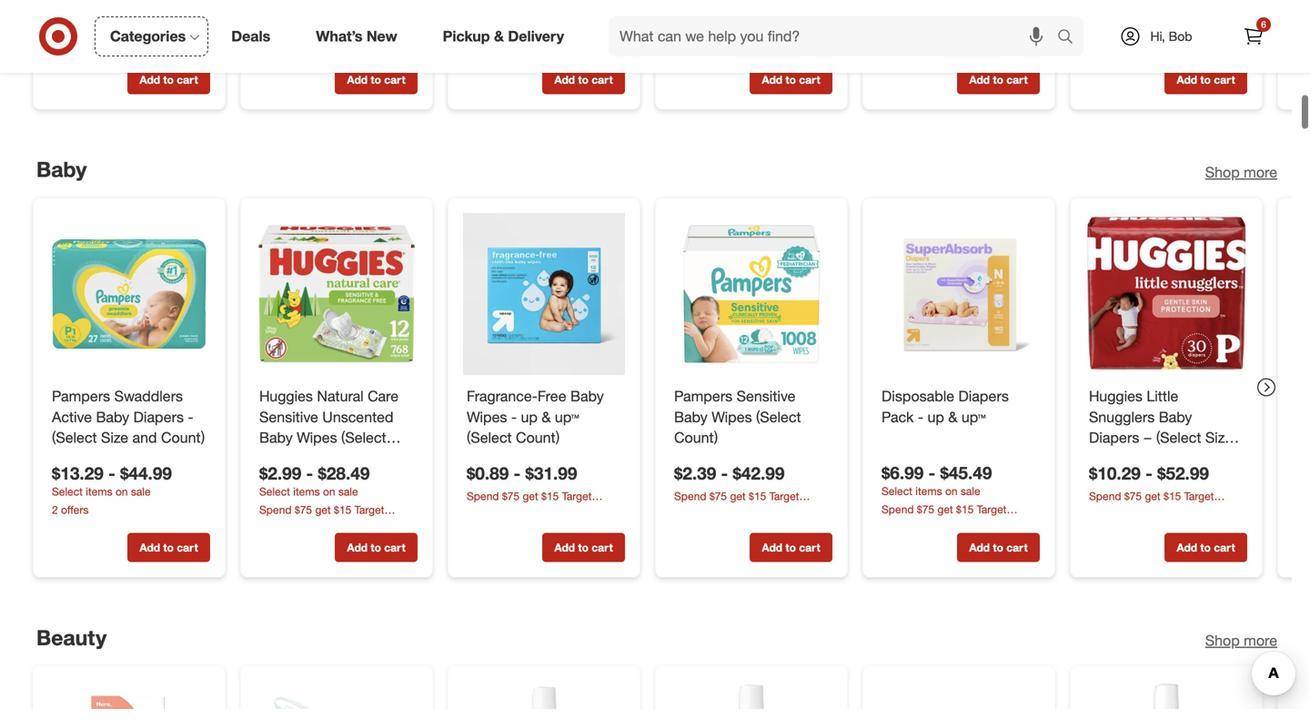 Task type: vqa. For each thing, say whether or not it's contained in the screenshot.


Task type: describe. For each thing, give the bounding box(es) containing it.
$0.89
[[467, 463, 509, 484]]

shop for baby
[[1206, 163, 1240, 181]]

$10.29
[[1090, 463, 1141, 484]]

disposable diapers pack - up & up™ link
[[882, 386, 1037, 427]]

more for beauty
[[1244, 632, 1278, 649]]

- for $0.89 - $31.99
[[514, 463, 521, 484]]

huggies for huggies little snugglers baby diapers – (select size and count)
[[1090, 387, 1143, 405]]

count) inside pampers sensitive baby wipes (select count)
[[674, 429, 718, 447]]

up™ inside disposable diapers pack - up & up™
[[962, 408, 986, 426]]

unscented
[[322, 408, 394, 426]]

disposable diapers pack - up & up™
[[882, 387, 1009, 426]]

snugglers
[[1090, 408, 1155, 426]]

- for $5.10 - $6.00 select items on clearance
[[514, 14, 521, 35]]

what's new
[[316, 27, 397, 45]]

items for $4.25
[[1123, 36, 1150, 50]]

select for $4.25
[[1090, 36, 1120, 50]]

items for $2.99
[[293, 484, 320, 498]]

items for $13.29
[[86, 484, 113, 498]]

$5.10
[[467, 14, 509, 35]]

$42.99
[[733, 463, 785, 484]]

sale for $28.49
[[338, 484, 358, 498]]

pampers swaddlers active baby diapers - (select size and count) link
[[52, 386, 207, 448]]

on for $28.49
[[323, 484, 335, 498]]

clearance for $6.00
[[546, 36, 593, 50]]

$6.00 inside $5.10 - $6.00 select items on clearance
[[526, 14, 568, 35]]

up inside disposable diapers pack - up & up™
[[928, 408, 945, 426]]

baby inside 'huggies little snugglers baby diapers – (select size and count)'
[[1159, 408, 1193, 426]]

offers
[[61, 503, 89, 516]]

- inside fragrance-free baby wipes - up & up™ (select count)
[[511, 408, 517, 426]]

bob
[[1169, 28, 1193, 44]]

$44.99
[[120, 463, 172, 484]]

delivery
[[508, 27, 564, 45]]

diapers inside disposable diapers pack - up & up™
[[959, 387, 1009, 405]]

shop more for baby
[[1206, 163, 1278, 181]]

active
[[52, 408, 92, 426]]

items for $6.99
[[916, 484, 943, 498]]

search button
[[1050, 16, 1093, 60]]

2 $8.00 from the left
[[259, 15, 302, 36]]

huggies natural care sensitive unscented baby wipes (select count) link
[[259, 386, 414, 467]]

select for $6.99
[[882, 484, 913, 498]]

pickup & delivery
[[443, 27, 564, 45]]

free
[[538, 387, 567, 405]]

deals link
[[216, 16, 293, 56]]

fragrance-
[[467, 387, 538, 405]]

size for swaddlers
[[101, 429, 128, 447]]

$4.25 - $5.00 select items on clearance
[[1090, 14, 1216, 50]]

clearance for $5.00
[[1169, 36, 1216, 50]]

pack
[[882, 408, 914, 426]]

baby inside huggies natural care sensitive unscented baby wipes (select count)
[[259, 429, 293, 447]]

6 link
[[1234, 16, 1274, 56]]

2 $6.00 from the left
[[674, 14, 717, 35]]

huggies natural care sensitive unscented baby wipes (select count)
[[259, 387, 399, 467]]

- for $13.29 - $44.99 select items on sale 2 offers
[[108, 463, 115, 484]]

$28.49
[[318, 463, 370, 484]]

(select inside fragrance-free baby wipes - up & up™ (select count)
[[467, 429, 512, 447]]

$0.89 - $31.99
[[467, 463, 577, 484]]

(select inside pampers swaddlers active baby diapers - (select size and count)
[[52, 429, 97, 447]]

$2.99 - $28.49 select items on sale
[[259, 463, 370, 498]]

$31.99
[[526, 463, 577, 484]]

pickup & delivery link
[[427, 16, 587, 56]]

pampers for active
[[52, 387, 110, 405]]

categories link
[[95, 16, 209, 56]]

count) for fragrance-free baby wipes - up & up™ (select count)
[[516, 429, 560, 447]]

(select inside huggies natural care sensitive unscented baby wipes (select count)
[[341, 429, 386, 447]]

pampers sensitive baby wipes (select count) link
[[674, 386, 829, 448]]

huggies for huggies natural care sensitive unscented baby wipes (select count)
[[259, 387, 313, 405]]

shop more button for baby
[[1206, 162, 1278, 183]]

& inside disposable diapers pack - up & up™
[[949, 408, 958, 426]]

$6.99
[[882, 462, 924, 483]]

$13.29 - $44.99 select items on sale 2 offers
[[52, 463, 172, 516]]



Task type: locate. For each thing, give the bounding box(es) containing it.
items down $2.99 at bottom
[[293, 484, 320, 498]]

pampers swaddlers active baby diapers - (select size and count)
[[52, 387, 205, 447]]

& down disposable
[[949, 408, 958, 426]]

0 horizontal spatial sensitive
[[259, 408, 318, 426]]

on inside $2.99 - $28.49 select items on sale
[[323, 484, 335, 498]]

- inside pampers swaddlers active baby diapers - (select size and count)
[[188, 408, 194, 426]]

1 horizontal spatial pampers
[[674, 387, 733, 405]]

1 horizontal spatial $6.00
[[674, 14, 717, 35]]

1 horizontal spatial size
[[1206, 429, 1233, 447]]

on for $6.00
[[531, 36, 543, 50]]

1 vertical spatial and
[[1090, 450, 1114, 467]]

- for $6.99 - $45.49 select items on sale
[[929, 462, 936, 483]]

and
[[132, 429, 157, 447], [1090, 450, 1114, 467]]

- inside $5.10 - $6.00 select items on clearance
[[514, 14, 521, 35]]

(select up the $0.89
[[467, 429, 512, 447]]

up™ up the $45.49
[[962, 408, 986, 426]]

up inside fragrance-free baby wipes - up & up™ (select count)
[[521, 408, 538, 426]]

wipes
[[467, 408, 507, 426], [712, 408, 752, 426], [297, 429, 337, 447]]

hi, bob
[[1151, 28, 1193, 44]]

1 more from the top
[[1244, 163, 1278, 181]]

0 horizontal spatial $6.00
[[526, 14, 568, 35]]

1 vertical spatial more
[[1244, 632, 1278, 649]]

0 horizontal spatial wipes
[[297, 429, 337, 447]]

items inside $6.99 - $45.49 select items on sale
[[916, 484, 943, 498]]

1 horizontal spatial up
[[928, 408, 945, 426]]

up down disposable
[[928, 408, 945, 426]]

1 up from the left
[[521, 408, 538, 426]]

1 $8.00 from the left
[[52, 15, 94, 36]]

on inside $4.25 - $5.00 select items on clearance
[[1153, 36, 1166, 50]]

size inside 'huggies little snugglers baby diapers – (select size and count)'
[[1206, 429, 1233, 447]]

$12.00
[[882, 15, 934, 36]]

select
[[467, 36, 498, 50], [1090, 36, 1120, 50], [882, 484, 913, 498], [52, 484, 83, 498], [259, 484, 290, 498]]

2 size from the left
[[1206, 429, 1233, 447]]

1 horizontal spatial sensitive
[[737, 387, 796, 405]]

little
[[1147, 387, 1179, 405]]

pickup
[[443, 27, 490, 45]]

What can we help you find? suggestions appear below search field
[[609, 16, 1062, 56]]

add to cart
[[140, 73, 198, 86], [347, 73, 406, 86], [555, 73, 613, 86], [762, 73, 821, 86], [970, 73, 1028, 86], [1177, 73, 1236, 86], [140, 541, 198, 554], [347, 541, 406, 554], [555, 541, 613, 554], [762, 541, 821, 554], [970, 541, 1028, 554], [1177, 541, 1236, 554]]

deals
[[231, 27, 271, 45]]

shop
[[1206, 163, 1240, 181], [1206, 632, 1240, 649]]

select inside $6.99 - $45.49 select items on sale
[[882, 484, 913, 498]]

$8.00 left categories
[[52, 15, 94, 36]]

huggies inside huggies natural care sensitive unscented baby wipes (select count)
[[259, 387, 313, 405]]

0 vertical spatial shop
[[1206, 163, 1240, 181]]

1 horizontal spatial $8.00
[[259, 15, 302, 36]]

sensitive
[[737, 387, 796, 405], [259, 408, 318, 426]]

$8.00 left what's at the left of page
[[259, 15, 302, 36]]

diapers
[[959, 387, 1009, 405], [133, 408, 184, 426], [1090, 429, 1140, 447]]

items
[[501, 36, 528, 50], [1123, 36, 1150, 50], [916, 484, 943, 498], [86, 484, 113, 498], [293, 484, 320, 498]]

–
[[1144, 429, 1153, 447]]

2 huggies from the left
[[1090, 387, 1143, 405]]

$5.10 - $6.00 select items on clearance
[[467, 14, 593, 50]]

& right pickup
[[494, 27, 504, 45]]

to
[[163, 73, 174, 86], [371, 73, 381, 86], [578, 73, 589, 86], [786, 73, 796, 86], [993, 73, 1004, 86], [1201, 73, 1211, 86], [163, 541, 174, 554], [371, 541, 381, 554], [578, 541, 589, 554], [786, 541, 796, 554], [993, 541, 1004, 554], [1201, 541, 1211, 554]]

1 horizontal spatial diapers
[[959, 387, 1009, 405]]

items down the $6.99 on the right of the page
[[916, 484, 943, 498]]

count) down the –
[[1118, 450, 1162, 467]]

items for $5.10
[[501, 36, 528, 50]]

(select
[[756, 408, 802, 426], [52, 429, 97, 447], [341, 429, 386, 447], [467, 429, 512, 447], [1157, 429, 1202, 447]]

shop more button for beauty
[[1206, 630, 1278, 651]]

2 up™ from the left
[[962, 408, 986, 426]]

2 shop more button from the top
[[1206, 630, 1278, 651]]

pampers inside pampers sensitive baby wipes (select count)
[[674, 387, 733, 405]]

clearance
[[546, 36, 593, 50], [1169, 36, 1216, 50]]

count) inside pampers swaddlers active baby diapers - (select size and count)
[[161, 429, 205, 447]]

select down $2.99 at bottom
[[259, 484, 290, 498]]

huggies little snugglers baby diapers – (select size and count) image
[[1086, 213, 1248, 375], [1086, 213, 1248, 375]]

2 up from the left
[[928, 408, 945, 426]]

1 horizontal spatial huggies
[[1090, 387, 1143, 405]]

0 vertical spatial and
[[132, 429, 157, 447]]

select for $2.99
[[259, 484, 290, 498]]

items inside $2.99 - $28.49 select items on sale
[[293, 484, 320, 498]]

items down $5.10
[[501, 36, 528, 50]]

2 shop from the top
[[1206, 632, 1240, 649]]

huggies left natural
[[259, 387, 313, 405]]

select inside $13.29 - $44.99 select items on sale 2 offers
[[52, 484, 83, 498]]

1 clearance from the left
[[546, 36, 593, 50]]

0 horizontal spatial size
[[101, 429, 128, 447]]

on for $5.00
[[1153, 36, 1166, 50]]

shop more
[[1206, 163, 1278, 181], [1206, 632, 1278, 649]]

$5.00
[[1148, 14, 1190, 35]]

select for $13.29
[[52, 484, 83, 498]]

what's
[[316, 27, 363, 45]]

2 clearance from the left
[[1169, 36, 1216, 50]]

cerave daily face and body moisturizing lotion for normal to dry skin - fragrance free image
[[463, 681, 625, 709], [463, 681, 625, 709]]

diapers down snugglers
[[1090, 429, 1140, 447]]

(select inside pampers sensitive baby wipes (select count)
[[756, 408, 802, 426]]

diapers right disposable
[[959, 387, 1009, 405]]

huggies natural care sensitive unscented baby wipes (select count) image
[[256, 213, 418, 375], [256, 213, 418, 375]]

0 horizontal spatial and
[[132, 429, 157, 447]]

disposable diapers pack - up & up™ image
[[878, 213, 1040, 375], [878, 213, 1040, 375]]

1 horizontal spatial and
[[1090, 450, 1114, 467]]

fragrance-free baby wipes - up & up™ (select count) image
[[463, 213, 625, 375], [463, 213, 625, 375]]

pampers sensitive baby wipes (select count) image
[[671, 213, 833, 375], [671, 213, 833, 375]]

and for –
[[1090, 450, 1114, 467]]

up™ inside fragrance-free baby wipes - up & up™ (select count)
[[555, 408, 579, 426]]

size
[[101, 429, 128, 447], [1206, 429, 1233, 447]]

0 horizontal spatial sale
[[131, 484, 151, 498]]

1 vertical spatial diapers
[[133, 408, 184, 426]]

1 vertical spatial shop more
[[1206, 632, 1278, 649]]

baby inside pampers sensitive baby wipes (select count)
[[674, 408, 708, 426]]

shop more for beauty
[[1206, 632, 1278, 649]]

select inside $4.25 - $5.00 select items on clearance
[[1090, 36, 1120, 50]]

size for little
[[1206, 429, 1233, 447]]

sensitive down natural
[[259, 408, 318, 426]]

0 horizontal spatial huggies
[[259, 387, 313, 405]]

and inside 'huggies little snugglers baby diapers – (select size and count)'
[[1090, 450, 1114, 467]]

wipes up $2.99 - $28.49 select items on sale
[[297, 429, 337, 447]]

items down $13.29
[[86, 484, 113, 498]]

and for -
[[132, 429, 157, 447]]

& down free
[[542, 408, 551, 426]]

add
[[140, 73, 160, 86], [347, 73, 368, 86], [555, 73, 575, 86], [762, 73, 783, 86], [970, 73, 990, 86], [1177, 73, 1198, 86], [140, 541, 160, 554], [347, 541, 368, 554], [555, 541, 575, 554], [762, 541, 783, 554], [970, 541, 990, 554], [1177, 541, 1198, 554]]

$8.00
[[52, 15, 94, 36], [259, 15, 302, 36]]

select inside $5.10 - $6.00 select items on clearance
[[467, 36, 498, 50]]

wipes for $2.39
[[712, 408, 752, 426]]

1 up™ from the left
[[555, 408, 579, 426]]

on
[[531, 36, 543, 50], [1153, 36, 1166, 50], [946, 484, 958, 498], [116, 484, 128, 498], [323, 484, 335, 498]]

count) inside huggies natural care sensitive unscented baby wipes (select count)
[[259, 450, 303, 467]]

huggies little snugglers baby diapers – (select size and count) link
[[1090, 386, 1244, 467]]

2 vertical spatial diapers
[[1090, 429, 1140, 447]]

sale inside $6.99 - $45.49 select items on sale
[[961, 484, 981, 498]]

sale down the $45.49
[[961, 484, 981, 498]]

items inside $5.10 - $6.00 select items on clearance
[[501, 36, 528, 50]]

wipes inside huggies natural care sensitive unscented baby wipes (select count)
[[297, 429, 337, 447]]

categories
[[110, 27, 186, 45]]

&
[[494, 27, 504, 45], [542, 408, 551, 426], [949, 408, 958, 426]]

select up offers
[[52, 484, 83, 498]]

size up the '$52.99'
[[1206, 429, 1233, 447]]

select for $5.10
[[467, 36, 498, 50]]

diapers for pampers swaddlers active baby diapers - (select size and count)
[[133, 408, 184, 426]]

items left hi,
[[1123, 36, 1150, 50]]

sensitive inside huggies natural care sensitive unscented baby wipes (select count)
[[259, 408, 318, 426]]

up
[[521, 408, 538, 426], [928, 408, 945, 426]]

sale
[[961, 484, 981, 498], [131, 484, 151, 498], [338, 484, 358, 498]]

1 horizontal spatial sale
[[338, 484, 358, 498]]

fragrance-free baby wipes - up & up™ (select count)
[[467, 387, 604, 447]]

1 $6.00 from the left
[[526, 14, 568, 35]]

0 vertical spatial diapers
[[959, 387, 1009, 405]]

wipes for $0.89
[[467, 408, 507, 426]]

sale for $44.99
[[131, 484, 151, 498]]

2 horizontal spatial &
[[949, 408, 958, 426]]

(select down active
[[52, 429, 97, 447]]

pampers inside pampers swaddlers active baby diapers - (select size and count)
[[52, 387, 110, 405]]

1 size from the left
[[101, 429, 128, 447]]

sensitive up $42.99
[[737, 387, 796, 405]]

$2.39 - $42.99
[[674, 463, 785, 484]]

diapers for huggies little snugglers baby diapers – (select size and count)
[[1090, 429, 1140, 447]]

- for $2.39 - $42.99
[[721, 463, 728, 484]]

- inside $2.99 - $28.49 select items on sale
[[306, 463, 313, 484]]

baby
[[36, 157, 87, 182], [571, 387, 604, 405], [96, 408, 129, 426], [674, 408, 708, 426], [1159, 408, 1193, 426], [259, 429, 293, 447]]

baby inside fragrance-free baby wipes - up & up™ (select count)
[[571, 387, 604, 405]]

0 vertical spatial shop more
[[1206, 163, 1278, 181]]

- for $2.99 - $28.49 select items on sale
[[306, 463, 313, 484]]

0 vertical spatial sensitive
[[737, 387, 796, 405]]

count)
[[161, 429, 205, 447], [516, 429, 560, 447], [674, 429, 718, 447], [259, 450, 303, 467], [1118, 450, 1162, 467]]

$4.25
[[1090, 14, 1132, 35]]

- inside disposable diapers pack - up & up™
[[918, 408, 924, 426]]

hi,
[[1151, 28, 1166, 44]]

on inside $13.29 - $44.99 select items on sale 2 offers
[[116, 484, 128, 498]]

on for $45.49
[[946, 484, 958, 498]]

sale down $28.49
[[338, 484, 358, 498]]

0 horizontal spatial $8.00
[[52, 15, 94, 36]]

count) for huggies little snugglers baby diapers – (select size and count)
[[1118, 450, 1162, 467]]

disposable
[[882, 387, 955, 405]]

count) up $2.39
[[674, 429, 718, 447]]

cerave face wash, hydrating facial cleanser for normal to dry skin image
[[1086, 681, 1248, 709], [1086, 681, 1248, 709]]

pampers
[[52, 387, 110, 405], [674, 387, 733, 405]]

items inside $4.25 - $5.00 select items on clearance
[[1123, 36, 1150, 50]]

$2.99
[[259, 463, 302, 484]]

1 shop more button from the top
[[1206, 162, 1278, 183]]

up™
[[555, 408, 579, 426], [962, 408, 986, 426]]

pampers up active
[[52, 387, 110, 405]]

count) up $31.99
[[516, 429, 560, 447]]

1 horizontal spatial wipes
[[467, 408, 507, 426]]

$52.99
[[1158, 463, 1210, 484]]

huggies up snugglers
[[1090, 387, 1143, 405]]

- inside $6.99 - $45.49 select items on sale
[[929, 462, 936, 483]]

on inside $6.99 - $45.49 select items on sale
[[946, 484, 958, 498]]

care
[[368, 387, 399, 405]]

(select right the –
[[1157, 429, 1202, 447]]

count) left $28.49
[[259, 450, 303, 467]]

more for baby
[[1244, 163, 1278, 181]]

wipes up $2.39 - $42.99
[[712, 408, 752, 426]]

hero cosmetics mighty patch original acne pimple patches image
[[48, 681, 210, 709], [48, 681, 210, 709]]

0 horizontal spatial diapers
[[133, 408, 184, 426]]

(select inside 'huggies little snugglers baby diapers – (select size and count)'
[[1157, 429, 1202, 447]]

$45.49
[[941, 462, 993, 483]]

$2.39
[[674, 463, 717, 484]]

search
[[1050, 29, 1093, 47]]

fragrance-free baby wipes - up & up™ (select count) link
[[467, 386, 622, 448]]

up down free
[[521, 408, 538, 426]]

(select down unscented
[[341, 429, 386, 447]]

& inside fragrance-free baby wipes - up & up™ (select count)
[[542, 408, 551, 426]]

- for $4.25 - $5.00 select items on clearance
[[1136, 14, 1144, 35]]

1 vertical spatial shop
[[1206, 632, 1240, 649]]

0 horizontal spatial &
[[494, 27, 504, 45]]

2 horizontal spatial wipes
[[712, 408, 752, 426]]

baby inside pampers swaddlers active baby diapers - (select size and count)
[[96, 408, 129, 426]]

huggies inside 'huggies little snugglers baby diapers – (select size and count)'
[[1090, 387, 1143, 405]]

sensitive inside pampers sensitive baby wipes (select count)
[[737, 387, 796, 405]]

items inside $13.29 - $44.99 select items on sale 2 offers
[[86, 484, 113, 498]]

1 vertical spatial sensitive
[[259, 408, 318, 426]]

$6.99 - $45.49 select items on sale
[[882, 462, 993, 498]]

0 horizontal spatial pampers
[[52, 387, 110, 405]]

1 shop from the top
[[1206, 163, 1240, 181]]

0 horizontal spatial up
[[521, 408, 538, 426]]

select down $5.10
[[467, 36, 498, 50]]

select inside $2.99 - $28.49 select items on sale
[[259, 484, 290, 498]]

(select up $42.99
[[756, 408, 802, 426]]

ecotools delicate ecopouf loofah image
[[256, 681, 418, 709], [256, 681, 418, 709]]

0 horizontal spatial up™
[[555, 408, 579, 426]]

clearance inside $5.10 - $6.00 select items on clearance
[[546, 36, 593, 50]]

sale down $44.99
[[131, 484, 151, 498]]

1 horizontal spatial up™
[[962, 408, 986, 426]]

size inside pampers swaddlers active baby diapers - (select size and count)
[[101, 429, 128, 447]]

1 horizontal spatial &
[[542, 408, 551, 426]]

- inside $4.25 - $5.00 select items on clearance
[[1136, 14, 1144, 35]]

-
[[514, 14, 521, 35], [1136, 14, 1144, 35], [188, 408, 194, 426], [511, 408, 517, 426], [918, 408, 924, 426], [929, 462, 936, 483], [108, 463, 115, 484], [306, 463, 313, 484], [514, 463, 521, 484], [721, 463, 728, 484], [1146, 463, 1153, 484]]

$13.29
[[52, 463, 104, 484]]

up™ down free
[[555, 408, 579, 426]]

$6.00
[[526, 14, 568, 35], [674, 14, 717, 35]]

on for $44.99
[[116, 484, 128, 498]]

1 vertical spatial shop more button
[[1206, 630, 1278, 651]]

- inside $13.29 - $44.99 select items on sale 2 offers
[[108, 463, 115, 484]]

beauty
[[36, 625, 107, 650]]

shop more button
[[1206, 162, 1278, 183], [1206, 630, 1278, 651]]

6
[[1262, 19, 1267, 30]]

shop for beauty
[[1206, 632, 1240, 649]]

new
[[367, 27, 397, 45]]

natural
[[317, 387, 364, 405]]

huggies
[[259, 387, 313, 405], [1090, 387, 1143, 405]]

pampers up $2.39
[[674, 387, 733, 405]]

select down $4.25
[[1090, 36, 1120, 50]]

select down the $6.99 on the right of the page
[[882, 484, 913, 498]]

pampers sensitive baby wipes (select count)
[[674, 387, 802, 447]]

cart
[[177, 73, 198, 86], [384, 73, 406, 86], [592, 73, 613, 86], [799, 73, 821, 86], [1007, 73, 1028, 86], [1215, 73, 1236, 86], [177, 541, 198, 554], [384, 541, 406, 554], [592, 541, 613, 554], [799, 541, 821, 554], [1007, 541, 1028, 554], [1215, 541, 1236, 554]]

count) for pampers swaddlers active baby diapers - (select size and count)
[[161, 429, 205, 447]]

diapers inside 'huggies little snugglers baby diapers – (select size and count)'
[[1090, 429, 1140, 447]]

clearance inside $4.25 - $5.00 select items on clearance
[[1169, 36, 1216, 50]]

huggies little snugglers baby diapers – (select size and count)
[[1090, 387, 1233, 467]]

2
[[52, 503, 58, 516]]

and up $44.99
[[132, 429, 157, 447]]

0 horizontal spatial clearance
[[546, 36, 593, 50]]

diapers down 'swaddlers'
[[133, 408, 184, 426]]

2 more from the top
[[1244, 632, 1278, 649]]

wipes down the fragrance-
[[467, 408, 507, 426]]

0 vertical spatial more
[[1244, 163, 1278, 181]]

size up $44.99
[[101, 429, 128, 447]]

cerave foaming face wash, facial cleanser for normal to oily skin image
[[671, 681, 833, 709], [671, 681, 833, 709]]

diapers inside pampers swaddlers active baby diapers - (select size and count)
[[133, 408, 184, 426]]

pampers swaddlers active baby diapers - (select size and count) image
[[48, 213, 210, 375], [48, 213, 210, 375]]

add to cart button
[[127, 65, 210, 94], [335, 65, 418, 94], [543, 65, 625, 94], [750, 65, 833, 94], [958, 65, 1040, 94], [1165, 65, 1248, 94], [127, 533, 210, 562], [335, 533, 418, 562], [543, 533, 625, 562], [750, 533, 833, 562], [958, 533, 1040, 562], [1165, 533, 1248, 562]]

2 shop more from the top
[[1206, 632, 1278, 649]]

1 horizontal spatial clearance
[[1169, 36, 1216, 50]]

- for $10.29 - $52.99
[[1146, 463, 1153, 484]]

and inside pampers swaddlers active baby diapers - (select size and count)
[[132, 429, 157, 447]]

on inside $5.10 - $6.00 select items on clearance
[[531, 36, 543, 50]]

and down snugglers
[[1090, 450, 1114, 467]]

0 vertical spatial shop more button
[[1206, 162, 1278, 183]]

count) inside fragrance-free baby wipes - up & up™ (select count)
[[516, 429, 560, 447]]

count) inside 'huggies little snugglers baby diapers – (select size and count)'
[[1118, 450, 1162, 467]]

2 pampers from the left
[[674, 387, 733, 405]]

pampers for baby
[[674, 387, 733, 405]]

1 huggies from the left
[[259, 387, 313, 405]]

more
[[1244, 163, 1278, 181], [1244, 632, 1278, 649]]

wipes inside fragrance-free baby wipes - up & up™ (select count)
[[467, 408, 507, 426]]

$10.29 - $52.99
[[1090, 463, 1210, 484]]

sale for $45.49
[[961, 484, 981, 498]]

2 horizontal spatial diapers
[[1090, 429, 1140, 447]]

1 pampers from the left
[[52, 387, 110, 405]]

sale inside $13.29 - $44.99 select items on sale 2 offers
[[131, 484, 151, 498]]

1 shop more from the top
[[1206, 163, 1278, 181]]

what's new link
[[301, 16, 420, 56]]

count) up $44.99
[[161, 429, 205, 447]]

2 horizontal spatial sale
[[961, 484, 981, 498]]

sale inside $2.99 - $28.49 select items on sale
[[338, 484, 358, 498]]

swaddlers
[[114, 387, 183, 405]]

wipes inside pampers sensitive baby wipes (select count)
[[712, 408, 752, 426]]



